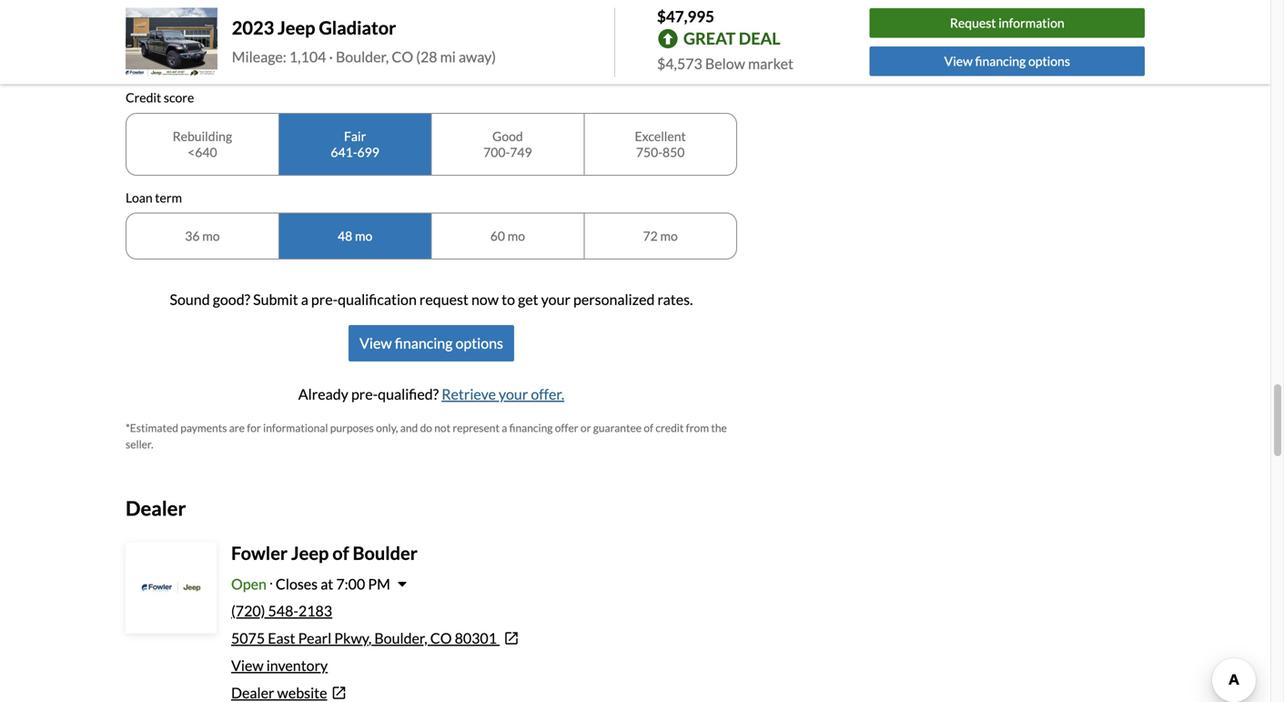 Task type: describe. For each thing, give the bounding box(es) containing it.
retrieve your offer. link
[[442, 385, 565, 403]]

excellent
[[635, 128, 686, 144]]

·
[[329, 48, 333, 65]]

open
[[231, 575, 267, 593]]

fair 641-699
[[331, 128, 380, 160]]

down payment (0%)
[[126, 12, 238, 28]]

700-
[[484, 144, 510, 160]]

mo for 48 mo
[[355, 228, 373, 244]]

5075 east pearl pkwy , boulder, co 80301
[[231, 629, 497, 647]]

do
[[420, 421, 432, 434]]

(0%)
[[213, 12, 238, 28]]

already pre-qualified? retrieve your offer.
[[298, 385, 565, 403]]

financing inside *estimated payments are for informational purposes only, and do not represent a financing offer or guarantee of credit from the seller.
[[510, 421, 553, 434]]

of inside *estimated payments are for informational purposes only, and do not represent a financing offer or guarantee of credit from the seller.
[[644, 421, 654, 434]]

7:00
[[336, 575, 365, 593]]

2023 jeep gladiator mileage: 1,104 · boulder, co (28 mi away)
[[232, 17, 496, 65]]

fowler jeep of boulder
[[231, 542, 418, 564]]

great
[[684, 28, 736, 48]]

credit
[[656, 421, 684, 434]]

the
[[711, 421, 727, 434]]

699
[[357, 144, 380, 160]]

get
[[518, 291, 539, 308]]

2023
[[232, 17, 274, 39]]

qualified?
[[378, 385, 439, 403]]

48 mo
[[338, 228, 373, 244]]

financing for leftmost view financing options button
[[395, 334, 453, 352]]

not
[[435, 421, 451, 434]]

1,104
[[289, 48, 326, 65]]

qualification
[[338, 291, 417, 308]]

rebuilding <640
[[173, 128, 232, 160]]

already
[[298, 385, 349, 403]]

deal
[[739, 28, 781, 48]]

view financing options for view financing options button to the top
[[945, 53, 1071, 69]]

Down payment (0%) text field
[[127, 36, 737, 75]]

$4,573 below market
[[657, 55, 794, 72]]

36 mo
[[185, 228, 220, 244]]

(720) 548-2183
[[231, 602, 332, 620]]

pm
[[368, 575, 390, 593]]

credit
[[126, 90, 161, 105]]

market
[[748, 55, 794, 72]]

pearl
[[298, 629, 332, 647]]

(720)
[[231, 602, 265, 620]]

now
[[472, 291, 499, 308]]

great deal
[[684, 28, 781, 48]]

(28
[[416, 48, 438, 65]]

east
[[268, 629, 295, 647]]

payments
[[181, 421, 227, 434]]

(720) 548-2183 link
[[231, 602, 332, 620]]

72 mo
[[643, 228, 678, 244]]

represent
[[453, 421, 500, 434]]

,
[[369, 629, 372, 647]]

0 horizontal spatial view financing options button
[[349, 325, 514, 362]]

sound good? submit a pre-qualification request now to get your personalized rates.
[[170, 291, 693, 308]]

60 mo
[[491, 228, 525, 244]]

credit score
[[126, 90, 194, 105]]

1 vertical spatial view
[[360, 334, 392, 352]]

mo for 36 mo
[[202, 228, 220, 244]]

mo for 60 mo
[[508, 228, 525, 244]]

purposes
[[330, 421, 374, 434]]

fowler jeep of boulder image
[[127, 544, 215, 631]]

36
[[185, 228, 200, 244]]

good?
[[213, 291, 250, 308]]

80301
[[455, 629, 497, 647]]

caret down image
[[398, 577, 407, 591]]

0 horizontal spatial view
[[231, 656, 264, 674]]

gladiator
[[319, 17, 396, 39]]

850
[[663, 144, 685, 160]]

72
[[643, 228, 658, 244]]

dealer website link
[[231, 682, 738, 702]]

below
[[706, 55, 746, 72]]

0 vertical spatial pre-
[[311, 291, 338, 308]]

fair
[[344, 128, 366, 144]]

view financing options for leftmost view financing options button
[[360, 334, 504, 352]]

payment
[[162, 12, 210, 28]]

loan term
[[126, 190, 182, 205]]

to
[[502, 291, 515, 308]]

seller.
[[126, 438, 153, 451]]

view inventory link
[[231, 656, 328, 674]]



Task type: vqa. For each thing, say whether or not it's contained in the screenshot.


Task type: locate. For each thing, give the bounding box(es) containing it.
0 vertical spatial jeep
[[278, 17, 315, 39]]

2183
[[299, 602, 332, 620]]

rates.
[[658, 291, 693, 308]]

a
[[301, 291, 309, 308], [502, 421, 507, 434]]

0 vertical spatial dealer
[[126, 496, 186, 520]]

0 horizontal spatial options
[[456, 334, 504, 352]]

0 horizontal spatial co
[[392, 48, 413, 65]]

options
[[1029, 53, 1071, 69], [456, 334, 504, 352]]

0 horizontal spatial dealer
[[126, 496, 186, 520]]

jeep up '1,104'
[[278, 17, 315, 39]]

1 horizontal spatial co
[[430, 629, 452, 647]]

1 vertical spatial financing
[[395, 334, 453, 352]]

of
[[644, 421, 654, 434], [333, 542, 349, 564]]

options down information
[[1029, 53, 1071, 69]]

boulder
[[353, 542, 418, 564]]

1 horizontal spatial view
[[360, 334, 392, 352]]

view financing options button down the sound good? submit a pre-qualification request now to get your personalized rates.
[[349, 325, 514, 362]]

2 horizontal spatial financing
[[976, 53, 1026, 69]]

0 vertical spatial your
[[541, 291, 571, 308]]

0 vertical spatial options
[[1029, 53, 1071, 69]]

jeep inside 2023 jeep gladiator mileage: 1,104 · boulder, co (28 mi away)
[[278, 17, 315, 39]]

at
[[321, 575, 334, 593]]

0 vertical spatial of
[[644, 421, 654, 434]]

1 vertical spatial of
[[333, 542, 349, 564]]

offer
[[555, 421, 579, 434]]

your right get
[[541, 291, 571, 308]]

view down qualification
[[360, 334, 392, 352]]

1 horizontal spatial of
[[644, 421, 654, 434]]

boulder, right ','
[[375, 629, 428, 647]]

request
[[420, 291, 469, 308]]

$47,995
[[657, 7, 715, 25]]

offer.
[[531, 385, 565, 403]]

view down "5075" at the bottom left of page
[[231, 656, 264, 674]]

pre- up purposes
[[351, 385, 378, 403]]

4 mo from the left
[[661, 228, 678, 244]]

away)
[[459, 48, 496, 65]]

1 horizontal spatial your
[[541, 291, 571, 308]]

co inside 2023 jeep gladiator mileage: 1,104 · boulder, co (28 mi away)
[[392, 48, 413, 65]]

1 vertical spatial co
[[430, 629, 452, 647]]

boulder, inside 2023 jeep gladiator mileage: 1,104 · boulder, co (28 mi away)
[[336, 48, 389, 65]]

your left the offer.
[[499, 385, 528, 403]]

or
[[581, 421, 591, 434]]

guarantee
[[593, 421, 642, 434]]

1 horizontal spatial dealer
[[231, 684, 275, 702]]

mo right 72
[[661, 228, 678, 244]]

1 horizontal spatial view financing options button
[[870, 46, 1145, 76]]

request
[[951, 15, 997, 31]]

0 vertical spatial a
[[301, 291, 309, 308]]

jeep for fowler
[[291, 542, 329, 564]]

fowler jeep of boulder link
[[231, 542, 418, 564]]

view financing options down the sound good? submit a pre-qualification request now to get your personalized rates.
[[360, 334, 504, 352]]

and
[[400, 421, 418, 434]]

1 vertical spatial pre-
[[351, 385, 378, 403]]

0 horizontal spatial a
[[301, 291, 309, 308]]

closes
[[276, 575, 318, 593]]

dealer inside dealer website link
[[231, 684, 275, 702]]

1 vertical spatial jeep
[[291, 542, 329, 564]]

view financing options down "request information" button at the top of page
[[945, 53, 1071, 69]]

1 horizontal spatial pre-
[[351, 385, 378, 403]]

open closes at 7:00 pm
[[231, 575, 390, 593]]

1 vertical spatial your
[[499, 385, 528, 403]]

of left the credit
[[644, 421, 654, 434]]

submit
[[253, 291, 298, 308]]

are
[[229, 421, 245, 434]]

1 horizontal spatial options
[[1029, 53, 1071, 69]]

548-
[[268, 602, 299, 620]]

a right represent on the left bottom of page
[[502, 421, 507, 434]]

personalized
[[574, 291, 655, 308]]

pkwy
[[334, 629, 369, 647]]

view financing options
[[945, 53, 1071, 69], [360, 334, 504, 352]]

informational
[[263, 421, 328, 434]]

2 horizontal spatial view
[[945, 53, 973, 69]]

financing down "request information" button at the top of page
[[976, 53, 1026, 69]]

co left the (28
[[392, 48, 413, 65]]

750-
[[636, 144, 663, 160]]

dealer down view inventory link
[[231, 684, 275, 702]]

co
[[392, 48, 413, 65], [430, 629, 452, 647]]

dealer for dealer website
[[231, 684, 275, 702]]

term
[[155, 190, 182, 205]]

boulder,
[[336, 48, 389, 65], [375, 629, 428, 647]]

dealer website
[[231, 684, 327, 702]]

1 horizontal spatial a
[[502, 421, 507, 434]]

financing left offer at the bottom left of the page
[[510, 421, 553, 434]]

1 vertical spatial boulder,
[[375, 629, 428, 647]]

financing
[[976, 53, 1026, 69], [395, 334, 453, 352], [510, 421, 553, 434]]

749
[[510, 144, 532, 160]]

mo right 48
[[355, 228, 373, 244]]

mo right 36
[[202, 228, 220, 244]]

options down now
[[456, 334, 504, 352]]

48
[[338, 228, 353, 244]]

co left '80301'
[[430, 629, 452, 647]]

dealer for dealer
[[126, 496, 186, 520]]

3 mo from the left
[[508, 228, 525, 244]]

641-
[[331, 144, 357, 160]]

rebuilding
[[173, 128, 232, 144]]

view
[[945, 53, 973, 69], [360, 334, 392, 352], [231, 656, 264, 674]]

loan
[[126, 190, 153, 205]]

good 700-749
[[484, 128, 532, 160]]

request information button
[[870, 8, 1145, 38]]

1 horizontal spatial financing
[[510, 421, 553, 434]]

0 vertical spatial financing
[[976, 53, 1026, 69]]

inventory
[[267, 656, 328, 674]]

information
[[999, 15, 1065, 31]]

1 vertical spatial dealer
[[231, 684, 275, 702]]

1 vertical spatial view financing options
[[360, 334, 504, 352]]

for
[[247, 421, 261, 434]]

5075
[[231, 629, 265, 647]]

jeep for 2023
[[278, 17, 315, 39]]

$4,573
[[657, 55, 703, 72]]

a right submit
[[301, 291, 309, 308]]

sound
[[170, 291, 210, 308]]

website
[[277, 684, 327, 702]]

2 mo from the left
[[355, 228, 373, 244]]

dealer down seller.
[[126, 496, 186, 520]]

0 horizontal spatial view financing options
[[360, 334, 504, 352]]

down
[[126, 12, 159, 28]]

score
[[164, 90, 194, 105]]

2 vertical spatial view
[[231, 656, 264, 674]]

mo right 60 at the left top of page
[[508, 228, 525, 244]]

60
[[491, 228, 505, 244]]

financing for view financing options button to the top
[[976, 53, 1026, 69]]

financing down the sound good? submit a pre-qualification request now to get your personalized rates.
[[395, 334, 453, 352]]

2 vertical spatial financing
[[510, 421, 553, 434]]

1 vertical spatial view financing options button
[[349, 325, 514, 362]]

request information
[[951, 15, 1065, 31]]

jeep
[[278, 17, 315, 39], [291, 542, 329, 564]]

1 vertical spatial options
[[456, 334, 504, 352]]

mo for 72 mo
[[661, 228, 678, 244]]

0 vertical spatial boulder,
[[336, 48, 389, 65]]

mileage:
[[232, 48, 287, 65]]

0 vertical spatial view financing options
[[945, 53, 1071, 69]]

2023 jeep gladiator image
[[126, 8, 217, 77]]

view financing options button
[[870, 46, 1145, 76], [349, 325, 514, 362]]

*estimated
[[126, 421, 178, 434]]

only,
[[376, 421, 398, 434]]

pre- right submit
[[311, 291, 338, 308]]

0 horizontal spatial pre-
[[311, 291, 338, 308]]

jeep up open closes at 7:00 pm
[[291, 542, 329, 564]]

0 vertical spatial view financing options button
[[870, 46, 1145, 76]]

boulder, down gladiator
[[336, 48, 389, 65]]

1 horizontal spatial view financing options
[[945, 53, 1071, 69]]

1 vertical spatial a
[[502, 421, 507, 434]]

mi
[[440, 48, 456, 65]]

dealer
[[126, 496, 186, 520], [231, 684, 275, 702]]

excellent 750-850
[[635, 128, 686, 160]]

1 mo from the left
[[202, 228, 220, 244]]

0 horizontal spatial financing
[[395, 334, 453, 352]]

view down request
[[945, 53, 973, 69]]

0 vertical spatial co
[[392, 48, 413, 65]]

of up 7:00
[[333, 542, 349, 564]]

a inside *estimated payments are for informational purposes only, and do not represent a financing offer or guarantee of credit from the seller.
[[502, 421, 507, 434]]

view financing options button down "request information" button at the top of page
[[870, 46, 1145, 76]]

mo
[[202, 228, 220, 244], [355, 228, 373, 244], [508, 228, 525, 244], [661, 228, 678, 244]]

0 vertical spatial view
[[945, 53, 973, 69]]

<640
[[188, 144, 217, 160]]

0 horizontal spatial of
[[333, 542, 349, 564]]

0 horizontal spatial your
[[499, 385, 528, 403]]



